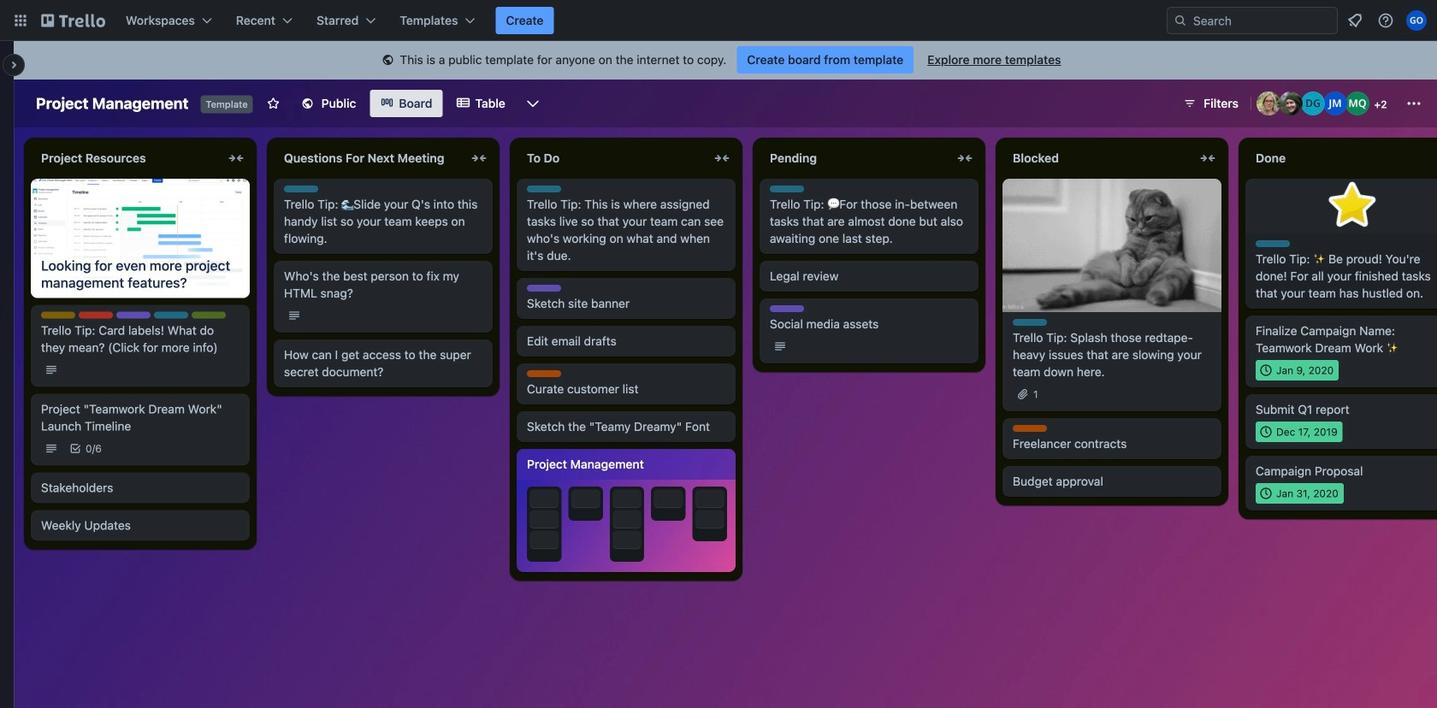Task type: describe. For each thing, give the bounding box(es) containing it.
3 collapse list image from the left
[[1198, 148, 1218, 169]]

search image
[[1174, 14, 1188, 27]]

Search field
[[1188, 9, 1337, 33]]

caity (caity) image
[[1279, 92, 1303, 116]]

color: red, title: "priority" element
[[79, 312, 113, 319]]

open information menu image
[[1378, 12, 1395, 29]]

back to home image
[[41, 7, 105, 34]]

sm image
[[379, 52, 397, 69]]

0 horizontal spatial color: purple, title: "design team" element
[[116, 312, 151, 319]]

star or unstar board image
[[267, 97, 280, 110]]

1 collapse list image from the left
[[226, 148, 246, 169]]

gary orlando (garyorlando) image
[[1407, 10, 1427, 31]]



Task type: vqa. For each thing, say whether or not it's contained in the screenshot.
This member is an admin of this board. ICON
no



Task type: locate. For each thing, give the bounding box(es) containing it.
show menu image
[[1406, 95, 1423, 112]]

1 horizontal spatial color: orange, title: "one more step" element
[[1013, 425, 1047, 432]]

2 collapse list image from the left
[[955, 148, 975, 169]]

1 vertical spatial color: orange, title: "one more step" element
[[1013, 425, 1047, 432]]

primary element
[[0, 0, 1438, 41]]

2 collapse list image from the left
[[712, 148, 732, 169]]

devan goldstein (devangoldstein2) image
[[1301, 92, 1325, 116]]

color: purple, title: "design team" element
[[527, 285, 561, 292], [770, 305, 804, 312], [116, 312, 151, 319]]

1 horizontal spatial collapse list image
[[955, 148, 975, 169]]

Board name text field
[[27, 90, 197, 117]]

andrea crawford (andreacrawford8) image
[[1257, 92, 1281, 116]]

None text field
[[760, 145, 952, 172]]

color: orange, title: "one more step" element
[[527, 371, 561, 377], [1013, 425, 1047, 432]]

0 horizontal spatial collapse list image
[[469, 148, 489, 169]]

color: yellow, title: "copy request" element
[[41, 312, 75, 319]]

color: sky, title: "trello tip" element
[[284, 186, 318, 193], [527, 186, 561, 193], [770, 186, 804, 193], [1256, 240, 1290, 247], [154, 312, 188, 319], [1013, 319, 1047, 326]]

0 horizontal spatial collapse list image
[[226, 148, 246, 169]]

collapse list image
[[469, 148, 489, 169], [712, 148, 732, 169], [1198, 148, 1218, 169]]

1 horizontal spatial collapse list image
[[712, 148, 732, 169]]

0 notifications image
[[1345, 10, 1366, 31]]

customize views image
[[524, 95, 542, 112]]

collapse list image
[[226, 148, 246, 169], [955, 148, 975, 169]]

None text field
[[31, 145, 222, 172], [517, 145, 708, 172], [1003, 145, 1195, 172], [1246, 145, 1438, 172], [31, 145, 222, 172], [517, 145, 708, 172], [1003, 145, 1195, 172], [1246, 145, 1438, 172]]

star image
[[1326, 179, 1380, 234]]

2 horizontal spatial color: purple, title: "design team" element
[[770, 305, 804, 312]]

melody qiao (melodyqiao) image
[[1346, 92, 1370, 116]]

2 horizontal spatial collapse list image
[[1198, 148, 1218, 169]]

0 vertical spatial color: orange, title: "one more step" element
[[527, 371, 561, 377]]

jordan mirchev (jordan_mirchev) image
[[1324, 92, 1348, 116]]

color: lime, title: "halp" element
[[192, 312, 226, 319]]

1 collapse list image from the left
[[469, 148, 489, 169]]

0 horizontal spatial color: orange, title: "one more step" element
[[527, 371, 561, 377]]

1 horizontal spatial color: purple, title: "design team" element
[[527, 285, 561, 292]]



